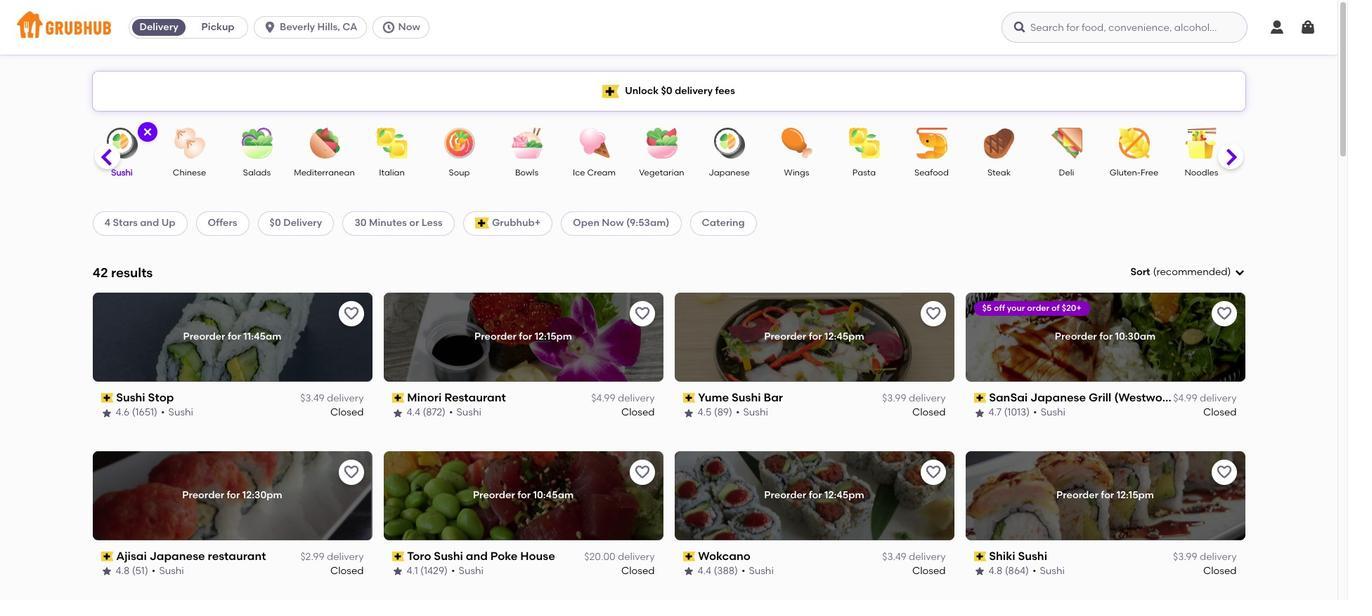 Task type: vqa. For each thing, say whether or not it's contained in the screenshot.
(89)
yes



Task type: locate. For each thing, give the bounding box(es) containing it.
chinese
[[173, 168, 206, 178]]

cream
[[587, 168, 616, 178]]

save this restaurant image for toro sushi and poke house
[[634, 464, 651, 481]]

0 horizontal spatial 4.8
[[116, 566, 130, 578]]

1 vertical spatial $3.99
[[1173, 552, 1197, 564]]

0 horizontal spatial $4.99
[[591, 393, 615, 405]]

0 vertical spatial preorder for 12:15pm
[[474, 331, 572, 343]]

or
[[409, 217, 419, 229]]

1 preorder for 12:45pm from the top
[[764, 331, 864, 343]]

1 $4.99 delivery from the left
[[591, 393, 655, 405]]

open
[[573, 217, 599, 229]]

1 horizontal spatial 4.8
[[989, 566, 1003, 578]]

$3.49 delivery
[[300, 393, 364, 405], [882, 552, 946, 564]]

and left up
[[140, 217, 159, 229]]

$3.99 for shiki sushi
[[1173, 552, 1197, 564]]

star icon image left 4.6
[[101, 408, 112, 419]]

0 horizontal spatial $3.49 delivery
[[300, 393, 364, 405]]

4.8 down shiki
[[989, 566, 1003, 578]]

0 vertical spatial and
[[140, 217, 159, 229]]

1 4.8 from the left
[[116, 566, 130, 578]]

seafood image
[[907, 128, 956, 159]]

4.4
[[407, 407, 420, 419], [698, 566, 711, 578]]

• sushi down ajisai japanese restaurant
[[152, 566, 184, 578]]

• sushi
[[161, 407, 193, 419], [449, 407, 481, 419], [736, 407, 768, 419], [1033, 407, 1066, 419], [152, 566, 184, 578], [451, 566, 484, 578], [741, 566, 774, 578], [1032, 566, 1065, 578]]

now
[[398, 21, 420, 33], [602, 217, 624, 229]]

sansai japanese grill (westwood)
[[989, 391, 1181, 405]]

sushi down restaurant
[[456, 407, 481, 419]]

soup image
[[435, 128, 484, 159]]

ice cream image
[[570, 128, 619, 159]]

preorder for minori restaurant
[[474, 331, 517, 343]]

sushi
[[111, 168, 133, 178], [116, 391, 145, 405], [732, 391, 761, 405], [168, 407, 193, 419], [456, 407, 481, 419], [743, 407, 768, 419], [1041, 407, 1066, 419], [434, 550, 463, 563], [1018, 550, 1047, 563], [159, 566, 184, 578], [459, 566, 484, 578], [749, 566, 774, 578], [1040, 566, 1065, 578]]

star icon image left 4.1
[[392, 567, 403, 578]]

save this restaurant image for ajisai japanese restaurant
[[343, 464, 360, 481]]

subscription pass image left wokcano
[[683, 552, 695, 562]]

0 horizontal spatial $4.99 delivery
[[591, 393, 655, 405]]

delivery down mediterranean
[[283, 217, 322, 229]]

4.4 for minori restaurant
[[407, 407, 420, 419]]

0 vertical spatial $3.99 delivery
[[882, 393, 946, 405]]

2 4.8 from the left
[[989, 566, 1003, 578]]

subscription pass image left yume
[[683, 394, 695, 403]]

preorder for 10:30am
[[1055, 331, 1156, 343]]

0 horizontal spatial $3.99 delivery
[[882, 393, 946, 405]]

star icon image for wokcano
[[683, 567, 694, 578]]

japanese left grill
[[1030, 391, 1086, 405]]

0 vertical spatial 4.4
[[407, 407, 420, 419]]

subscription pass image for minori restaurant
[[392, 394, 404, 403]]

$3.99
[[882, 393, 906, 405], [1173, 552, 1197, 564]]

0 vertical spatial japanese
[[709, 168, 750, 178]]

subscription pass image left ajisai
[[101, 552, 113, 562]]

subscription pass image left sansai
[[974, 394, 986, 403]]

4.8 for ajisai japanese restaurant
[[116, 566, 130, 578]]

1 vertical spatial $3.49
[[882, 552, 906, 564]]

0 horizontal spatial $3.99
[[882, 393, 906, 405]]

$4.99 delivery
[[591, 393, 655, 405], [1173, 393, 1237, 405]]

1 vertical spatial $0
[[270, 217, 281, 229]]

0 horizontal spatial $0
[[270, 217, 281, 229]]

salads image
[[232, 128, 281, 159]]

$3.99 delivery
[[882, 393, 946, 405], [1173, 552, 1237, 564]]

grubhub plus flag logo image left unlock
[[602, 85, 619, 98]]

1 vertical spatial now
[[602, 217, 624, 229]]

$0 delivery
[[270, 217, 322, 229]]

1 horizontal spatial $3.49 delivery
[[882, 552, 946, 564]]

preorder for 12:15pm
[[474, 331, 572, 343], [1056, 490, 1154, 502]]

svg image
[[263, 20, 277, 34], [381, 20, 395, 34], [1013, 20, 1027, 34]]

star icon image left 4.4 (872)
[[392, 408, 403, 419]]

delivery for shiki sushi
[[1200, 552, 1237, 564]]

save this restaurant image for sushi
[[343, 306, 360, 322]]

• right (1429)
[[451, 566, 455, 578]]

30 minutes or less
[[355, 217, 443, 229]]

closed for sushi stop
[[330, 407, 364, 419]]

preorder for yume sushi bar
[[764, 331, 806, 343]]

• for sansai japanese grill (westwood)
[[1033, 407, 1037, 419]]

None field
[[1130, 266, 1245, 280]]

1 $4.99 from the left
[[591, 393, 615, 405]]

pickup button
[[188, 16, 247, 39]]

2 vertical spatial japanese
[[149, 550, 205, 563]]

2 $4.99 from the left
[[1173, 393, 1197, 405]]

preorder
[[183, 331, 225, 343], [474, 331, 517, 343], [764, 331, 806, 343], [1055, 331, 1097, 343], [182, 490, 224, 502], [473, 490, 515, 502], [764, 490, 806, 502], [1056, 490, 1099, 502]]

2 svg image from the left
[[381, 20, 395, 34]]

subscription pass image for sansai japanese grill (westwood)
[[974, 394, 986, 403]]

star icon image left 4.7
[[974, 408, 985, 419]]

• sushi right (388)
[[741, 566, 774, 578]]

grill
[[1089, 391, 1111, 405]]

1 vertical spatial $3.99 delivery
[[1173, 552, 1237, 564]]

$3.99 delivery for shiki sushi
[[1173, 552, 1237, 564]]

(864)
[[1005, 566, 1029, 578]]

• sushi down toro sushi and poke house
[[451, 566, 484, 578]]

1 vertical spatial 12:15pm
[[1117, 490, 1154, 502]]

0 horizontal spatial japanese
[[149, 550, 205, 563]]

subscription pass image left shiki
[[974, 552, 986, 562]]

star icon image for sansai japanese grill (westwood)
[[974, 408, 985, 419]]

grubhub plus flag logo image
[[602, 85, 619, 98], [475, 218, 489, 229]]

off
[[994, 303, 1005, 313]]

1 horizontal spatial $3.49
[[882, 552, 906, 564]]

0 vertical spatial grubhub plus flag logo image
[[602, 85, 619, 98]]

• for sushi stop
[[161, 407, 165, 419]]

restaurant
[[208, 550, 266, 563]]

free
[[1141, 168, 1159, 178]]

delivery
[[139, 21, 178, 33], [283, 217, 322, 229]]

4.5 (89)
[[698, 407, 732, 419]]

• right (51)
[[152, 566, 156, 578]]

subscription pass image left toro
[[392, 552, 404, 562]]

subscription pass image
[[101, 394, 113, 403], [974, 394, 986, 403], [101, 552, 113, 562], [683, 552, 695, 562], [974, 552, 986, 562]]

4.4 (388)
[[698, 566, 738, 578]]

$2.99 delivery
[[300, 552, 364, 564]]

0 vertical spatial now
[[398, 21, 420, 33]]

4.4 (872)
[[407, 407, 446, 419]]

save this restaurant button for yume sushi bar
[[920, 301, 946, 327]]

1 horizontal spatial $3.99 delivery
[[1173, 552, 1237, 564]]

svg image for beverly hills, ca
[[263, 20, 277, 34]]

preorder for 12:45pm for wokcano
[[764, 490, 864, 502]]

subscription pass image left minori
[[392, 394, 404, 403]]

0 vertical spatial $0
[[661, 85, 672, 97]]

star icon image left 4.8 (51)
[[101, 567, 112, 578]]

4.6
[[116, 407, 130, 419]]

preorder for sushi stop
[[183, 331, 225, 343]]

• right (388)
[[741, 566, 745, 578]]

1 vertical spatial and
[[466, 550, 488, 563]]

• right (1013)
[[1033, 407, 1037, 419]]

• down stop
[[161, 407, 165, 419]]

now right open
[[602, 217, 624, 229]]

save this restaurant button for wokcano
[[920, 460, 946, 485]]

delivery for sushi stop
[[327, 393, 364, 405]]

save this restaurant button for sushi stop
[[338, 301, 364, 327]]

12:45pm
[[824, 331, 864, 343], [824, 490, 864, 502]]

minutes
[[369, 217, 407, 229]]

4.7 (1013)
[[989, 407, 1030, 419]]

0 horizontal spatial svg image
[[263, 20, 277, 34]]

1 svg image from the left
[[263, 20, 277, 34]]

0 vertical spatial 12:15pm
[[535, 331, 572, 343]]

1 horizontal spatial $4.99
[[1173, 393, 1197, 405]]

offers
[[208, 217, 237, 229]]

(1429)
[[420, 566, 448, 578]]

$3.49
[[300, 393, 324, 405], [882, 552, 906, 564]]

now right the ca
[[398, 21, 420, 33]]

japanese down japanese image
[[709, 168, 750, 178]]

subscription pass image left sushi stop
[[101, 394, 113, 403]]

pickup
[[201, 21, 234, 33]]

save this restaurant button
[[338, 301, 364, 327], [629, 301, 655, 327], [920, 301, 946, 327], [1211, 301, 1237, 327], [338, 460, 364, 485], [629, 460, 655, 485], [920, 460, 946, 485], [1211, 460, 1237, 485]]

4.4 for wokcano
[[698, 566, 711, 578]]

2 $4.99 delivery from the left
[[1173, 393, 1237, 405]]

0 vertical spatial $3.49 delivery
[[300, 393, 364, 405]]

0 horizontal spatial preorder for 12:15pm
[[474, 331, 572, 343]]

sushi down stop
[[168, 407, 193, 419]]

svg image inside beverly hills, ca button
[[263, 20, 277, 34]]

svg image inside the now button
[[381, 20, 395, 34]]

• sushi down yume sushi bar
[[736, 407, 768, 419]]

and left poke
[[466, 550, 488, 563]]

(1013)
[[1004, 407, 1030, 419]]

4.8 for shiki sushi
[[989, 566, 1003, 578]]

1 horizontal spatial svg image
[[381, 20, 395, 34]]

0 vertical spatial 12:45pm
[[824, 331, 864, 343]]

1 vertical spatial 12:45pm
[[824, 490, 864, 502]]

delivery for minori restaurant
[[618, 393, 655, 405]]

0 horizontal spatial delivery
[[139, 21, 178, 33]]

ca
[[342, 21, 357, 33]]

1 horizontal spatial $3.99
[[1173, 552, 1197, 564]]

1 horizontal spatial now
[[602, 217, 624, 229]]

$5 off your order of $20+
[[982, 303, 1081, 313]]

(
[[1153, 266, 1156, 278]]

closed for sansai japanese grill (westwood)
[[1203, 407, 1237, 419]]

• sushi for ajisai japanese restaurant
[[152, 566, 184, 578]]

delivery for toro sushi and poke house
[[618, 552, 655, 564]]

$0
[[661, 85, 672, 97], [270, 217, 281, 229]]

save this restaurant button for toro sushi and poke house
[[629, 460, 655, 485]]

gluten-
[[1110, 168, 1141, 178]]

star icon image for shiki sushi
[[974, 567, 985, 578]]

steak
[[987, 168, 1011, 178]]

preorder for wokcano
[[764, 490, 806, 502]]

deli image
[[1042, 128, 1091, 159]]

closed
[[330, 407, 364, 419], [621, 407, 655, 419], [912, 407, 946, 419], [1203, 407, 1237, 419], [330, 566, 364, 578], [621, 566, 655, 578], [912, 566, 946, 578], [1203, 566, 1237, 578]]

0 vertical spatial delivery
[[139, 21, 178, 33]]

$3.99 delivery for yume sushi bar
[[882, 393, 946, 405]]

sushi down sushi image
[[111, 168, 133, 178]]

0 horizontal spatial now
[[398, 21, 420, 33]]

1 vertical spatial grubhub plus flag logo image
[[475, 218, 489, 229]]

sushi down sansai japanese grill (westwood)
[[1041, 407, 1066, 419]]

• sushi for minori restaurant
[[449, 407, 481, 419]]

1 horizontal spatial 12:15pm
[[1117, 490, 1154, 502]]

2 preorder for 12:45pm from the top
[[764, 490, 864, 502]]

for for yume sushi bar
[[809, 331, 822, 343]]

delivery inside button
[[139, 21, 178, 33]]

1 vertical spatial delivery
[[283, 217, 322, 229]]

4.8 (51)
[[116, 566, 148, 578]]

2 horizontal spatial japanese
[[1030, 391, 1086, 405]]

steak image
[[975, 128, 1024, 159]]

poke
[[490, 550, 518, 563]]

• sushi right (1013)
[[1033, 407, 1066, 419]]

delivery for wokcano
[[909, 552, 946, 564]]

1 horizontal spatial $4.99 delivery
[[1173, 393, 1237, 405]]

shiki
[[989, 550, 1015, 563]]

$0 right offers
[[270, 217, 281, 229]]

0 horizontal spatial grubhub plus flag logo image
[[475, 218, 489, 229]]

star icon image for toro sushi and poke house
[[392, 567, 403, 578]]

1 12:45pm from the top
[[824, 331, 864, 343]]

$20.00
[[584, 552, 615, 564]]

preorder for 11:45am
[[183, 331, 281, 343]]

$3.49 for wokcano
[[882, 552, 906, 564]]

$4.99 for sansai japanese grill (westwood)
[[1173, 393, 1197, 405]]

0 vertical spatial preorder for 12:45pm
[[764, 331, 864, 343]]

recommended
[[1156, 266, 1228, 278]]

now button
[[372, 16, 435, 39]]

delivery left pickup at the top of the page
[[139, 21, 178, 33]]

1 horizontal spatial grubhub plus flag logo image
[[602, 85, 619, 98]]

• sushi right (864)
[[1032, 566, 1065, 578]]

sushi right (864)
[[1040, 566, 1065, 578]]

• down minori restaurant
[[449, 407, 453, 419]]

2 horizontal spatial svg image
[[1013, 20, 1027, 34]]

$0 right unlock
[[661, 85, 672, 97]]

star icon image left 4.8 (864)
[[974, 567, 985, 578]]

4.1 (1429)
[[407, 566, 448, 578]]

star icon image for yume sushi bar
[[683, 408, 694, 419]]

svg image
[[1269, 19, 1286, 36], [1300, 19, 1316, 36], [142, 127, 153, 138], [1234, 267, 1245, 278]]

subscription pass image for ajisai japanese restaurant
[[101, 552, 113, 562]]

1 horizontal spatial and
[[466, 550, 488, 563]]

0 vertical spatial $3.99
[[882, 393, 906, 405]]

for
[[228, 331, 241, 343], [519, 331, 532, 343], [809, 331, 822, 343], [1099, 331, 1113, 343], [227, 490, 240, 502], [517, 490, 531, 502], [809, 490, 822, 502], [1101, 490, 1114, 502]]

4.4 left (388)
[[698, 566, 711, 578]]

1 vertical spatial preorder for 12:15pm
[[1056, 490, 1154, 502]]

1 vertical spatial japanese
[[1030, 391, 1086, 405]]

star icon image
[[101, 408, 112, 419], [392, 408, 403, 419], [683, 408, 694, 419], [974, 408, 985, 419], [101, 567, 112, 578], [392, 567, 403, 578], [683, 567, 694, 578], [974, 567, 985, 578]]

subscription pass image
[[392, 394, 404, 403], [683, 394, 695, 403], [392, 552, 404, 562]]

save this restaurant image
[[634, 306, 651, 322], [343, 464, 360, 481], [634, 464, 651, 481]]

1 vertical spatial 4.4
[[698, 566, 711, 578]]

save this restaurant image
[[343, 306, 360, 322], [925, 306, 941, 322], [1216, 306, 1232, 322], [925, 464, 941, 481], [1216, 464, 1232, 481]]

$3.49 for sushi stop
[[300, 393, 324, 405]]

wings image
[[772, 128, 821, 159]]

for for sansai japanese grill (westwood)
[[1099, 331, 1113, 343]]

for for shiki sushi
[[1101, 490, 1114, 502]]

japanese right ajisai
[[149, 550, 205, 563]]

12:15pm
[[535, 331, 572, 343], [1117, 490, 1154, 502]]

seafood
[[914, 168, 949, 178]]

0 horizontal spatial 12:15pm
[[535, 331, 572, 343]]

subscription pass image for shiki sushi
[[974, 552, 986, 562]]

0 horizontal spatial and
[[140, 217, 159, 229]]

• sushi for toro sushi and poke house
[[451, 566, 484, 578]]

yume sushi bar
[[698, 391, 783, 405]]

for for ajisai japanese restaurant
[[227, 490, 240, 502]]

0 horizontal spatial $3.49
[[300, 393, 324, 405]]

sushi up (1429)
[[434, 550, 463, 563]]

sort
[[1130, 266, 1150, 278]]

1 horizontal spatial japanese
[[709, 168, 750, 178]]

• right (89)
[[736, 407, 740, 419]]

results
[[111, 265, 153, 281]]

Search for food, convenience, alcohol... search field
[[1002, 12, 1248, 43]]

save this restaurant button for ajisai japanese restaurant
[[338, 460, 364, 485]]

2 12:45pm from the top
[[824, 490, 864, 502]]

closed for toro sushi and poke house
[[621, 566, 655, 578]]

preorder for 12:45pm
[[764, 331, 864, 343], [764, 490, 864, 502]]

star icon image for ajisai japanese restaurant
[[101, 567, 112, 578]]

3 svg image from the left
[[1013, 20, 1027, 34]]

• sushi down minori restaurant
[[449, 407, 481, 419]]

subscription pass image for wokcano
[[683, 552, 695, 562]]

and for sushi
[[466, 550, 488, 563]]

star icon image left 4.4 (388)
[[683, 567, 694, 578]]

0 horizontal spatial 4.4
[[407, 407, 420, 419]]

0 vertical spatial $3.49
[[300, 393, 324, 405]]

1 vertical spatial preorder for 12:45pm
[[764, 490, 864, 502]]

1 vertical spatial $3.49 delivery
[[882, 552, 946, 564]]

bowls
[[515, 168, 538, 178]]

closed for ajisai japanese restaurant
[[330, 566, 364, 578]]

1 horizontal spatial 4.4
[[698, 566, 711, 578]]

japanese
[[709, 168, 750, 178], [1030, 391, 1086, 405], [149, 550, 205, 563]]

preorder for 12:15pm for shiki sushi
[[1056, 490, 1154, 502]]

1 horizontal spatial preorder for 12:15pm
[[1056, 490, 1154, 502]]

4.8 left (51)
[[116, 566, 130, 578]]

$20.00 delivery
[[584, 552, 655, 564]]

• sushi down stop
[[161, 407, 193, 419]]

• right (864)
[[1032, 566, 1036, 578]]

grubhub plus flag logo image left grubhub+ on the left
[[475, 218, 489, 229]]

star icon image left 4.5
[[683, 408, 694, 419]]

4.4 down minori
[[407, 407, 420, 419]]



Task type: describe. For each thing, give the bounding box(es) containing it.
preorder for ajisai japanese restaurant
[[182, 490, 224, 502]]

$4.99 delivery for sansai japanese grill (westwood)
[[1173, 393, 1237, 405]]

$3.49 delivery for sushi stop
[[300, 393, 364, 405]]

grubhub+
[[492, 217, 541, 229]]

30
[[355, 217, 367, 229]]

save this restaurant image for yume
[[925, 306, 941, 322]]

(1651)
[[132, 407, 157, 419]]

sushi down ajisai japanese restaurant
[[159, 566, 184, 578]]

italian
[[379, 168, 405, 178]]

of
[[1052, 303, 1060, 313]]

vegetarian
[[639, 168, 684, 178]]

up
[[161, 217, 175, 229]]

preorder for 12:45pm for yume sushi bar
[[764, 331, 864, 343]]

(89)
[[714, 407, 732, 419]]

4.5
[[698, 407, 712, 419]]

yume
[[698, 391, 729, 405]]

4.6 (1651)
[[116, 407, 157, 419]]

mediterranean image
[[300, 128, 349, 159]]

less
[[422, 217, 443, 229]]

for for wokcano
[[809, 490, 822, 502]]

sushi up 4.6 (1651)
[[116, 391, 145, 405]]

your
[[1007, 303, 1025, 313]]

42 results
[[92, 265, 153, 281]]

grubhub plus flag logo image for unlock $0 delivery fees
[[602, 85, 619, 98]]

$5
[[982, 303, 992, 313]]

gluten free image
[[1109, 128, 1159, 159]]

toro
[[407, 550, 431, 563]]

1 horizontal spatial delivery
[[283, 217, 322, 229]]

42
[[92, 265, 108, 281]]

italian image
[[367, 128, 416, 159]]

preorder for sansai japanese grill (westwood)
[[1055, 331, 1097, 343]]

japanese image
[[705, 128, 754, 159]]

closed for minori restaurant
[[621, 407, 655, 419]]

unlock $0 delivery fees
[[625, 85, 735, 97]]

delivery for yume sushi bar
[[909, 393, 946, 405]]

delivery button
[[129, 16, 188, 39]]

deli
[[1059, 168, 1074, 178]]

japanese for sansai japanese grill (westwood)
[[1030, 391, 1086, 405]]

• sushi for sushi stop
[[161, 407, 193, 419]]

grubhub plus flag logo image for grubhub+
[[475, 218, 489, 229]]

preorder for 10:45am
[[473, 490, 574, 502]]

noodles
[[1185, 168, 1218, 178]]

sushi down toro sushi and poke house
[[459, 566, 484, 578]]

noodles image
[[1177, 128, 1226, 159]]

chinese image
[[165, 128, 214, 159]]

$3.99 for yume sushi bar
[[882, 393, 906, 405]]

japanese for ajisai japanese restaurant
[[149, 550, 205, 563]]

4.1
[[407, 566, 418, 578]]

$3.49 delivery for wokcano
[[882, 552, 946, 564]]

closed for yume sushi bar
[[912, 407, 946, 419]]

salads
[[243, 168, 271, 178]]

preorder for shiki sushi
[[1056, 490, 1099, 502]]

minori restaurant
[[407, 391, 506, 405]]

fees
[[715, 85, 735, 97]]

pasta image
[[840, 128, 889, 159]]

mediterranean
[[294, 168, 355, 178]]

$20+
[[1062, 303, 1081, 313]]

save this restaurant button for shiki sushi
[[1211, 460, 1237, 485]]

sansai
[[989, 391, 1028, 405]]

closed for wokcano
[[912, 566, 946, 578]]

star icon image for minori restaurant
[[392, 408, 403, 419]]

11:45am
[[243, 331, 281, 343]]

unlock
[[625, 85, 659, 97]]

4 stars and up
[[104, 217, 175, 229]]

10:45am
[[533, 490, 574, 502]]

beverly hills, ca button
[[254, 16, 372, 39]]

preorder for toro sushi and poke house
[[473, 490, 515, 502]]

ajisai
[[116, 550, 147, 563]]

subscription pass image for yume sushi bar
[[683, 394, 695, 403]]

12:45pm for wokcano
[[824, 490, 864, 502]]

svg image for now
[[381, 20, 395, 34]]

4.8 (864)
[[989, 566, 1029, 578]]

open now (9:53am)
[[573, 217, 670, 229]]

ajisai japanese restaurant
[[116, 550, 266, 563]]

• for ajisai japanese restaurant
[[152, 566, 156, 578]]

$2.99
[[300, 552, 324, 564]]

• sushi for sansai japanese grill (westwood)
[[1033, 407, 1066, 419]]

• for toro sushi and poke house
[[451, 566, 455, 578]]

closed for shiki sushi
[[1203, 566, 1237, 578]]

sushi right (388)
[[749, 566, 774, 578]]

order
[[1027, 303, 1049, 313]]

1 horizontal spatial $0
[[661, 85, 672, 97]]

• sushi for shiki sushi
[[1032, 566, 1065, 578]]

12:15pm for shiki sushi
[[1117, 490, 1154, 502]]

now inside button
[[398, 21, 420, 33]]

gluten-free
[[1110, 168, 1159, 178]]

sort ( recommended )
[[1130, 266, 1231, 278]]

sushi down yume sushi bar
[[743, 407, 768, 419]]

12:30pm
[[242, 490, 282, 502]]

save this restaurant button for minori restaurant
[[629, 301, 655, 327]]

12:45pm for yume sushi bar
[[824, 331, 864, 343]]

sushi image
[[97, 128, 147, 159]]

(51)
[[132, 566, 148, 578]]

stop
[[148, 391, 174, 405]]

star icon image for sushi stop
[[101, 408, 112, 419]]

delivery for sansai japanese grill (westwood)
[[1200, 393, 1237, 405]]

for for sushi stop
[[228, 331, 241, 343]]

and for stars
[[140, 217, 159, 229]]

• for wokcano
[[741, 566, 745, 578]]

bowls image
[[502, 128, 551, 159]]

(westwood)
[[1114, 391, 1181, 405]]

4.7
[[989, 407, 1002, 419]]

subscription pass image for toro sushi and poke house
[[392, 552, 404, 562]]

beverly
[[280, 21, 315, 33]]

none field containing sort
[[1130, 266, 1245, 280]]

10:30am
[[1115, 331, 1156, 343]]

)
[[1228, 266, 1231, 278]]

for for minori restaurant
[[519, 331, 532, 343]]

subscription pass image for sushi stop
[[101, 394, 113, 403]]

sushi left the "bar"
[[732, 391, 761, 405]]

sushi stop
[[116, 391, 174, 405]]

• for minori restaurant
[[449, 407, 453, 419]]

preorder for 12:15pm for minori restaurant
[[474, 331, 572, 343]]

minori
[[407, 391, 442, 405]]

catering
[[702, 217, 745, 229]]

• sushi for yume sushi bar
[[736, 407, 768, 419]]

beverly hills, ca
[[280, 21, 357, 33]]

• for shiki sushi
[[1032, 566, 1036, 578]]

• sushi for wokcano
[[741, 566, 774, 578]]

toro sushi and poke house
[[407, 550, 555, 563]]

save this restaurant image for minori restaurant
[[634, 306, 651, 322]]

4
[[104, 217, 110, 229]]

wings
[[784, 168, 809, 178]]

ice cream
[[573, 168, 616, 178]]

for for toro sushi and poke house
[[517, 490, 531, 502]]

(872)
[[423, 407, 446, 419]]

$4.99 delivery for minori restaurant
[[591, 393, 655, 405]]

stars
[[113, 217, 138, 229]]

delivery for ajisai japanese restaurant
[[327, 552, 364, 564]]

main navigation navigation
[[0, 0, 1338, 55]]

vegetarian image
[[637, 128, 686, 159]]

$4.99 for minori restaurant
[[591, 393, 615, 405]]

wokcano
[[698, 550, 750, 563]]

preorder for 12:30pm
[[182, 490, 282, 502]]

bar
[[764, 391, 783, 405]]

(9:53am)
[[626, 217, 670, 229]]

• for yume sushi bar
[[736, 407, 740, 419]]

sushi up (864)
[[1018, 550, 1047, 563]]

save this restaurant image for shiki
[[1216, 464, 1232, 481]]

12:15pm for minori restaurant
[[535, 331, 572, 343]]



